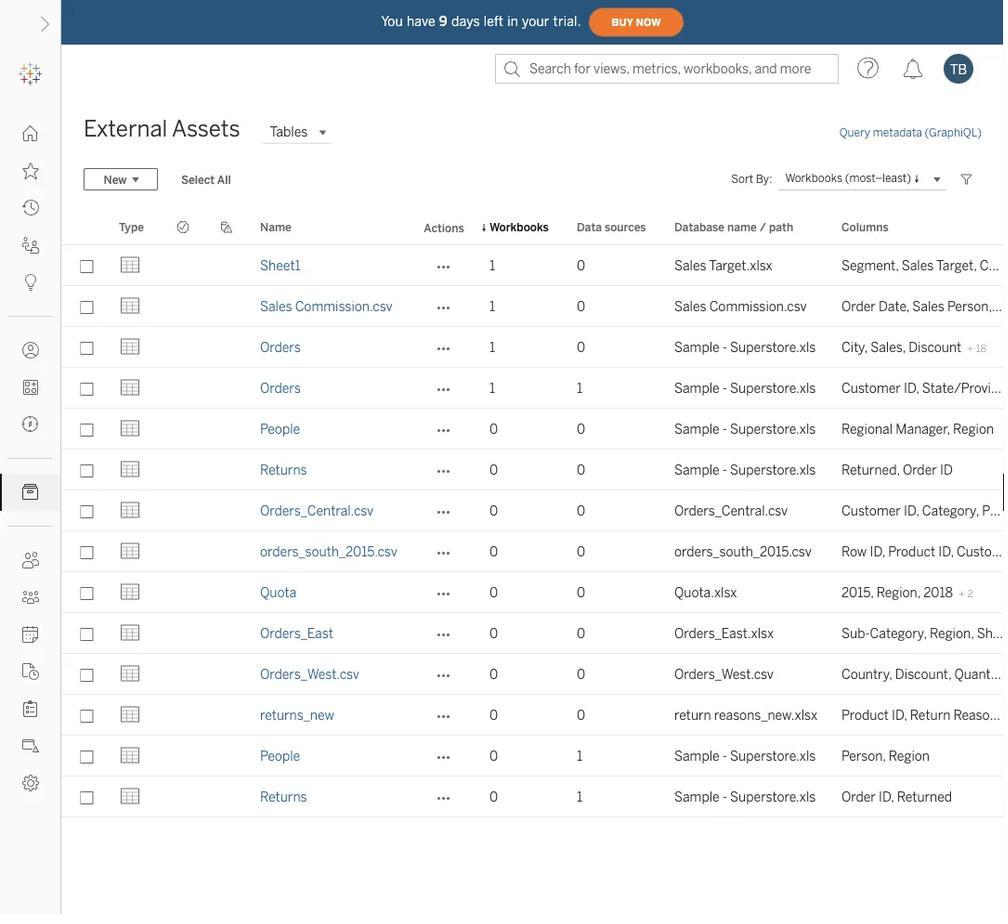 Task type: locate. For each thing, give the bounding box(es) containing it.
1 vertical spatial person,
[[842, 748, 886, 764]]

buy now
[[612, 16, 661, 28]]

select
[[181, 173, 215, 186]]

superstore.xls for city, sales, discount
[[730, 340, 816, 355]]

sample
[[674, 340, 720, 355], [674, 380, 720, 396], [674, 421, 720, 437], [674, 462, 720, 477], [674, 748, 720, 764], [674, 789, 720, 804]]

2 people link from the top
[[260, 748, 300, 764]]

1 vertical spatial returns link
[[260, 789, 307, 804]]

1 superstore.xls from the top
[[730, 340, 816, 355]]

table image
[[119, 336, 141, 358], [119, 418, 141, 440], [119, 499, 141, 522], [119, 540, 141, 562], [119, 663, 141, 685]]

0 horizontal spatial orders_central.csv
[[260, 503, 374, 518]]

segment,
[[842, 258, 899, 273]]

row containing orders_central.csv
[[61, 490, 1004, 531]]

people link up the orders_central.csv link
[[260, 421, 300, 437]]

target,
[[936, 258, 977, 273]]

customer
[[842, 380, 901, 396], [842, 503, 901, 518]]

1 table image from the top
[[119, 254, 141, 276]]

1 sample - superstore.xls from the top
[[674, 340, 816, 355]]

5 sample - superstore.xls from the top
[[674, 748, 816, 764]]

1 horizontal spatial +
[[967, 342, 974, 354]]

sample - superstore.xls for person, region
[[674, 748, 816, 764]]

superstore.xls for customer id, state/provinc
[[730, 380, 816, 396]]

orders_west.csv link
[[260, 667, 359, 682]]

2 orders link from the top
[[260, 380, 301, 396]]

query metadata (graphiql)
[[840, 126, 982, 139]]

orders
[[260, 340, 301, 355], [260, 380, 301, 396]]

3 table image from the top
[[119, 377, 141, 399]]

id, left custome
[[938, 544, 954, 559]]

2 - from the top
[[723, 380, 727, 396]]

table image for people
[[119, 418, 141, 440]]

5 sample from the top
[[674, 748, 720, 764]]

2 orders from the top
[[260, 380, 301, 396]]

category,
[[922, 503, 979, 518], [870, 626, 927, 641]]

6 table image from the top
[[119, 622, 141, 644]]

4 table image from the top
[[119, 458, 141, 481]]

0 horizontal spatial orders_south_2015.csv
[[260, 544, 397, 559]]

id, for returned
[[879, 789, 894, 804]]

0 vertical spatial returns
[[260, 462, 307, 477]]

+ inside city, sales, discount + 18
[[967, 342, 974, 354]]

shared with me image
[[22, 237, 39, 254]]

product down the country,
[[842, 707, 889, 723]]

2 returns from the top
[[260, 789, 307, 804]]

grid containing sheet1
[[61, 210, 1004, 914]]

reason,
[[954, 707, 1001, 723]]

orders_central.csv up quota.xlsx
[[674, 503, 788, 518]]

2 customer from the top
[[842, 503, 901, 518]]

row containing orders_south_2015.csv
[[61, 531, 1004, 572]]

workbooks for workbooks (most–least)
[[785, 172, 843, 185]]

1 people link from the top
[[260, 421, 300, 437]]

country,
[[842, 667, 892, 682]]

id, left return
[[892, 707, 907, 723]]

custome
[[957, 544, 1004, 559]]

1 horizontal spatial commission.csv
[[709, 299, 807, 314]]

data sources
[[577, 220, 646, 234]]

order left date, at the right of page
[[842, 299, 876, 314]]

orders_central.csv up orders_south_2015.csv link
[[260, 503, 374, 518]]

+
[[967, 342, 974, 354], [959, 587, 965, 600]]

workbooks left data
[[490, 220, 549, 234]]

18
[[976, 342, 987, 354]]

+ for discount
[[967, 342, 974, 354]]

4 sample from the top
[[674, 462, 720, 477]]

returns link up the orders_central.csv link
[[260, 462, 307, 477]]

8 table image from the top
[[119, 745, 141, 767]]

14 row from the top
[[61, 777, 1004, 817]]

return
[[674, 707, 711, 723]]

sample - superstore.xls
[[674, 340, 816, 355], [674, 380, 816, 396], [674, 421, 816, 437], [674, 462, 816, 477], [674, 748, 816, 764], [674, 789, 816, 804]]

0 vertical spatial workbooks
[[785, 172, 843, 185]]

path
[[769, 220, 793, 234]]

region, left the 2018
[[877, 585, 921, 600]]

people link for 0
[[260, 421, 300, 437]]

returns down returns_new link
[[260, 789, 307, 804]]

1 vertical spatial workbooks
[[490, 220, 549, 234]]

1 vertical spatial customer
[[842, 503, 901, 518]]

data
[[577, 220, 602, 234]]

1 customer from the top
[[842, 380, 901, 396]]

tables button
[[262, 121, 332, 143]]

1 orders_south_2015.csv from the left
[[260, 544, 397, 559]]

returns_new
[[260, 707, 334, 723]]

row
[[61, 245, 1004, 286], [61, 286, 1004, 327], [61, 327, 1004, 368], [61, 368, 1004, 409], [61, 409, 1004, 450], [61, 450, 1004, 490], [61, 490, 1004, 531], [61, 531, 1004, 572], [61, 572, 1004, 613], [61, 613, 1004, 654], [61, 654, 1004, 695], [61, 695, 1004, 736], [61, 736, 1004, 777], [61, 777, 1004, 817]]

sample for order id, returned
[[674, 789, 720, 804]]

buy now button
[[589, 7, 684, 37]]

orders_south_2015.csv up quota.xlsx
[[674, 544, 812, 559]]

region down state/provinc
[[953, 421, 994, 437]]

1 vertical spatial people link
[[260, 748, 300, 764]]

0 vertical spatial orders
[[260, 340, 301, 355]]

database
[[674, 220, 725, 234]]

+ left 2 at right
[[959, 587, 965, 600]]

person,
[[948, 299, 992, 314], [842, 748, 886, 764]]

2 table image from the top
[[119, 418, 141, 440]]

settings image
[[22, 775, 39, 791]]

segment, sales target, cate
[[842, 258, 1004, 273]]

table image
[[119, 254, 141, 276], [119, 295, 141, 317], [119, 377, 141, 399], [119, 458, 141, 481], [119, 581, 141, 603], [119, 622, 141, 644], [119, 704, 141, 726], [119, 745, 141, 767], [119, 785, 141, 808]]

collections image
[[22, 379, 39, 396]]

4 sample - superstore.xls from the top
[[674, 462, 816, 477]]

0 horizontal spatial workbooks
[[490, 220, 549, 234]]

workbooks right by:
[[785, 172, 843, 185]]

table image for order date, sales person, re
[[119, 295, 141, 317]]

orders link for 1
[[260, 380, 301, 396]]

2 people from the top
[[260, 748, 300, 764]]

table image for orders_central.csv
[[119, 499, 141, 522]]

2
[[968, 587, 974, 600]]

order left id
[[903, 462, 937, 477]]

orders_west.csv
[[260, 667, 359, 682], [674, 667, 774, 682]]

9 table image from the top
[[119, 785, 141, 808]]

0 vertical spatial orders link
[[260, 340, 301, 355]]

2 table image from the top
[[119, 295, 141, 317]]

sales commission.csv down sheet1
[[260, 299, 393, 314]]

1 vertical spatial order
[[903, 462, 937, 477]]

row group containing sheet1
[[61, 245, 1004, 817]]

6 sample from the top
[[674, 789, 720, 804]]

0 vertical spatial +
[[967, 342, 974, 354]]

target.xlsx
[[709, 258, 773, 273]]

7 table image from the top
[[119, 704, 141, 726]]

2 vertical spatial order
[[842, 789, 876, 804]]

commission.csv down target.xlsx
[[709, 299, 807, 314]]

7 row from the top
[[61, 490, 1004, 531]]

returned, order id
[[842, 462, 953, 477]]

0 vertical spatial people link
[[260, 421, 300, 437]]

returns for 1
[[260, 789, 307, 804]]

people up the orders_central.csv link
[[260, 421, 300, 437]]

customer up regional at the top of page
[[842, 380, 901, 396]]

5 superstore.xls from the top
[[730, 748, 816, 764]]

1 vertical spatial orders
[[260, 380, 301, 396]]

3 sample from the top
[[674, 421, 720, 437]]

4 superstore.xls from the top
[[730, 462, 816, 477]]

1 returns from the top
[[260, 462, 307, 477]]

6 - from the top
[[723, 789, 727, 804]]

customer down the returned,
[[842, 503, 901, 518]]

quantity
[[954, 667, 1004, 682]]

2 orders_south_2015.csv from the left
[[674, 544, 812, 559]]

0 vertical spatial order
[[842, 299, 876, 314]]

0 horizontal spatial orders_west.csv
[[260, 667, 359, 682]]

0 horizontal spatial commission.csv
[[295, 299, 393, 314]]

3 sample - superstore.xls from the top
[[674, 421, 816, 437]]

id, for product
[[870, 544, 885, 559]]

people for 1
[[260, 748, 300, 764]]

product up 2015, region, 2018 + 2
[[888, 544, 936, 559]]

2 returns link from the top
[[260, 789, 307, 804]]

sales commission.csv link
[[260, 299, 393, 314]]

regional
[[842, 421, 893, 437]]

workbooks inside 'grid'
[[490, 220, 549, 234]]

cell
[[162, 245, 205, 286], [205, 245, 249, 286], [162, 286, 205, 327], [205, 286, 249, 327], [162, 327, 205, 368], [205, 327, 249, 368], [162, 368, 205, 409], [205, 368, 249, 409], [162, 409, 205, 450], [205, 409, 249, 450], [162, 450, 205, 490], [205, 450, 249, 490], [162, 490, 205, 531], [205, 490, 249, 531], [162, 531, 205, 572], [205, 531, 249, 572], [162, 572, 205, 613], [205, 572, 249, 613], [162, 613, 205, 654], [205, 613, 249, 654], [162, 654, 205, 695], [205, 654, 249, 695], [162, 695, 205, 736], [205, 695, 249, 736], [162, 736, 205, 777], [205, 736, 249, 777], [162, 777, 205, 817], [205, 777, 249, 817]]

1 - from the top
[[723, 340, 727, 355]]

1 horizontal spatial sales commission.csv
[[674, 299, 807, 314]]

0 vertical spatial category,
[[922, 503, 979, 518]]

sources
[[605, 220, 646, 234]]

person, left 're'
[[948, 299, 992, 314]]

1 orders from the top
[[260, 340, 301, 355]]

0 horizontal spatial region,
[[877, 585, 921, 600]]

people
[[260, 421, 300, 437], [260, 748, 300, 764]]

1 vertical spatial region
[[889, 748, 930, 764]]

3 table image from the top
[[119, 499, 141, 522]]

1 people from the top
[[260, 421, 300, 437]]

1 orders_west.csv from the left
[[260, 667, 359, 682]]

sales right date, at the right of page
[[913, 299, 945, 314]]

reasons_new.xlsx
[[714, 707, 818, 723]]

id, right row
[[870, 544, 885, 559]]

region, left ship
[[930, 626, 974, 641]]

1 horizontal spatial region
[[953, 421, 994, 437]]

11 row from the top
[[61, 654, 1004, 695]]

12 row from the top
[[61, 695, 1004, 736]]

0 vertical spatial returns link
[[260, 462, 307, 477]]

people link down returns_new link
[[260, 748, 300, 764]]

1 vertical spatial people
[[260, 748, 300, 764]]

date,
[[879, 299, 910, 314]]

manager,
[[896, 421, 950, 437]]

superstore.xls for returned, order id
[[730, 462, 816, 477]]

quota link
[[260, 585, 297, 600]]

id, for state/provinc
[[904, 380, 919, 396]]

0 vertical spatial region
[[953, 421, 994, 437]]

jobs image
[[22, 663, 39, 680]]

recents image
[[22, 200, 39, 216]]

sales
[[674, 258, 707, 273], [902, 258, 934, 273], [260, 299, 292, 314], [674, 299, 707, 314], [913, 299, 945, 314]]

region up order id, returned on the right of page
[[889, 748, 930, 764]]

order down "person, region"
[[842, 789, 876, 804]]

1 vertical spatial region,
[[930, 626, 974, 641]]

actions
[[424, 221, 464, 235]]

returned,
[[842, 462, 900, 477]]

2 sample from the top
[[674, 380, 720, 396]]

1 horizontal spatial person,
[[948, 299, 992, 314]]

6 sample - superstore.xls from the top
[[674, 789, 816, 804]]

5 - from the top
[[723, 748, 727, 764]]

orders for 0
[[260, 340, 301, 355]]

sales commission.csv down target.xlsx
[[674, 299, 807, 314]]

1 horizontal spatial orders_central.csv
[[674, 503, 788, 518]]

table image for sub-category, region, ship 
[[119, 622, 141, 644]]

table image for orders_south_2015.csv
[[119, 540, 141, 562]]

table image for orders
[[119, 336, 141, 358]]

1 horizontal spatial orders_west.csv
[[674, 667, 774, 682]]

4 table image from the top
[[119, 540, 141, 562]]

returns link
[[260, 462, 307, 477], [260, 789, 307, 804]]

superstore.xls for person, region
[[730, 748, 816, 764]]

trial.
[[553, 14, 581, 29]]

10 row from the top
[[61, 613, 1004, 654]]

1 row from the top
[[61, 245, 1004, 286]]

4 - from the top
[[723, 462, 727, 477]]

0 vertical spatial product
[[888, 544, 936, 559]]

8 row from the top
[[61, 531, 1004, 572]]

(graphiql)
[[925, 126, 982, 139]]

table image for order id, returned
[[119, 785, 141, 808]]

0 horizontal spatial region
[[889, 748, 930, 764]]

1 orders link from the top
[[260, 340, 301, 355]]

2 orders_central.csv from the left
[[674, 503, 788, 518]]

orders_west.csv down orders_east.xlsx
[[674, 667, 774, 682]]

id, down city, sales, discount + 18
[[904, 380, 919, 396]]

3 - from the top
[[723, 421, 727, 437]]

orders_south_2015.csv down the orders_central.csv link
[[260, 544, 397, 559]]

+ left 18
[[967, 342, 974, 354]]

1 horizontal spatial workbooks
[[785, 172, 843, 185]]

0 vertical spatial customer
[[842, 380, 901, 396]]

workbooks inside dropdown button
[[785, 172, 843, 185]]

0 horizontal spatial +
[[959, 587, 965, 600]]

order for id,
[[842, 789, 876, 804]]

sales down sales target.xlsx
[[674, 299, 707, 314]]

returns link down returns_new link
[[260, 789, 307, 804]]

new
[[104, 173, 127, 186]]

columns
[[842, 220, 889, 234]]

2 superstore.xls from the top
[[730, 380, 816, 396]]

personal space image
[[22, 342, 39, 359]]

id, left the "returned" on the right bottom of page
[[879, 789, 894, 804]]

+ for 2018
[[959, 587, 965, 600]]

region,
[[877, 585, 921, 600], [930, 626, 974, 641]]

2 sample - superstore.xls from the top
[[674, 380, 816, 396]]

1 returns link from the top
[[260, 462, 307, 477]]

sort
[[731, 172, 753, 186]]

category, down id
[[922, 503, 979, 518]]

orders for 1
[[260, 380, 301, 396]]

- for returned, order id
[[723, 462, 727, 477]]

workbooks (most–least)
[[785, 172, 911, 185]]

people link for 1
[[260, 748, 300, 764]]

6 row from the top
[[61, 450, 1004, 490]]

superstore.xls for regional manager, region
[[730, 421, 816, 437]]

+ inside 2015, region, 2018 + 2
[[959, 587, 965, 600]]

sales commission.csv
[[260, 299, 393, 314], [674, 299, 807, 314]]

3 row from the top
[[61, 327, 1004, 368]]

order date, sales person, re
[[842, 299, 1004, 314]]

orders_central.csv
[[260, 503, 374, 518], [674, 503, 788, 518]]

person, up order id, returned on the right of page
[[842, 748, 886, 764]]

1 vertical spatial +
[[959, 587, 965, 600]]

1 vertical spatial orders link
[[260, 380, 301, 396]]

0 horizontal spatial sales commission.csv
[[260, 299, 393, 314]]

1
[[490, 258, 495, 273], [490, 299, 495, 314], [490, 340, 495, 355], [490, 380, 495, 396], [577, 380, 583, 396], [577, 748, 583, 764], [577, 789, 583, 804]]

1 sample from the top
[[674, 340, 720, 355]]

3 superstore.xls from the top
[[730, 421, 816, 437]]

table image for customer id, state/provinc
[[119, 377, 141, 399]]

2 sales commission.csv from the left
[[674, 299, 807, 314]]

region
[[953, 421, 994, 437], [889, 748, 930, 764]]

row containing returns_new
[[61, 695, 1004, 736]]

grid
[[61, 210, 1004, 914]]

9 row from the top
[[61, 572, 1004, 613]]

people down returns_new link
[[260, 748, 300, 764]]

workbooks
[[785, 172, 843, 185], [490, 220, 549, 234]]

1 vertical spatial returns
[[260, 789, 307, 804]]

-
[[723, 340, 727, 355], [723, 380, 727, 396], [723, 421, 727, 437], [723, 462, 727, 477], [723, 748, 727, 764], [723, 789, 727, 804]]

orders_west.csv up returns_new link
[[260, 667, 359, 682]]

category, down 2015, region, 2018 + 2
[[870, 626, 927, 641]]

1 table image from the top
[[119, 336, 141, 358]]

6 superstore.xls from the top
[[730, 789, 816, 804]]

query metadata (graphiql) link
[[840, 126, 982, 139]]

sample - superstore.xls for order id, returned
[[674, 789, 816, 804]]

2015,
[[842, 585, 874, 600]]

return reasons_new.xlsx
[[674, 707, 818, 723]]

5 table image from the top
[[119, 663, 141, 685]]

2 orders_west.csv from the left
[[674, 667, 774, 682]]

1 horizontal spatial orders_south_2015.csv
[[674, 544, 812, 559]]

commission.csv down sheet1
[[295, 299, 393, 314]]

0 vertical spatial people
[[260, 421, 300, 437]]

returns up the orders_central.csv link
[[260, 462, 307, 477]]

buy
[[612, 16, 633, 28]]

returns
[[260, 462, 307, 477], [260, 789, 307, 804]]

row group
[[61, 245, 1004, 817]]

5 row from the top
[[61, 409, 1004, 450]]

id, up 'row id, product id, custome'
[[904, 503, 919, 518]]

2 row from the top
[[61, 286, 1004, 327]]



Task type: vqa. For each thing, say whether or not it's contained in the screenshot.


Task type: describe. For each thing, give the bounding box(es) containing it.
table image for person, region
[[119, 745, 141, 767]]

main navigation. press the up and down arrow keys to access links. element
[[0, 115, 60, 802]]

customer for customer id, category, prod
[[842, 503, 901, 518]]

1 orders_central.csv from the left
[[260, 503, 374, 518]]

assets
[[172, 116, 240, 142]]

sub-
[[842, 626, 870, 641]]

sample for returned, order id
[[674, 462, 720, 477]]

sample - superstore.xls for city, sales, discount
[[674, 340, 816, 355]]

table image for orders_west.csv
[[119, 663, 141, 685]]

sheet1 link
[[260, 258, 301, 273]]

sort by:
[[731, 172, 772, 186]]

prod
[[982, 503, 1004, 518]]

state/provinc
[[922, 380, 1004, 396]]

n
[[1004, 707, 1004, 723]]

sheet1
[[260, 258, 301, 273]]

have
[[407, 14, 436, 29]]

1 sales commission.csv from the left
[[260, 299, 393, 314]]

9
[[439, 14, 448, 29]]

sample - superstore.xls for regional manager, region
[[674, 421, 816, 437]]

days
[[451, 14, 480, 29]]

left
[[484, 14, 504, 29]]

discount,
[[895, 667, 951, 682]]

regional manager, region
[[842, 421, 994, 437]]

sub-category, region, ship 
[[842, 626, 1004, 641]]

row id, product id, custome
[[842, 544, 1004, 559]]

customer id, category, prod
[[842, 503, 1004, 518]]

orders link for 0
[[260, 340, 301, 355]]

site status image
[[22, 738, 39, 754]]

tables
[[270, 124, 308, 140]]

ship
[[977, 626, 1004, 641]]

1 horizontal spatial region,
[[930, 626, 974, 641]]

workbooks (most–least) button
[[778, 168, 947, 190]]

re
[[995, 299, 1004, 314]]

returns link for 1
[[260, 789, 307, 804]]

row containing sales commission.csv
[[61, 286, 1004, 327]]

row containing quota
[[61, 572, 1004, 613]]

5 table image from the top
[[119, 581, 141, 603]]

customer for customer id, state/provinc
[[842, 380, 901, 396]]

external assets image
[[22, 484, 39, 501]]

row containing sheet1
[[61, 245, 1004, 286]]

row containing orders_west.csv
[[61, 654, 1004, 695]]

returns_new link
[[260, 707, 334, 723]]

sample for regional manager, region
[[674, 421, 720, 437]]

users image
[[22, 552, 39, 569]]

external
[[84, 116, 167, 142]]

4 row from the top
[[61, 368, 1004, 409]]

schedules image
[[22, 626, 39, 643]]

discount
[[909, 340, 962, 355]]

metadata
[[873, 126, 922, 139]]

superstore.xls for order id, returned
[[730, 789, 816, 804]]

you
[[381, 14, 403, 29]]

0 vertical spatial region,
[[877, 585, 921, 600]]

database name / path
[[674, 220, 793, 234]]

2018
[[924, 585, 953, 600]]

select all button
[[169, 168, 243, 190]]

- for city, sales, discount
[[723, 340, 727, 355]]

sample for city, sales, discount
[[674, 340, 720, 355]]

orders_east.xlsx
[[674, 626, 774, 641]]

order id, returned
[[842, 789, 952, 804]]

cate
[[980, 258, 1004, 273]]

customer id, state/provinc
[[842, 380, 1004, 396]]

tasks image
[[22, 700, 39, 717]]

groups image
[[22, 589, 39, 606]]

product id, return reason, n
[[842, 707, 1004, 723]]

person, region
[[842, 748, 930, 764]]

now
[[636, 16, 661, 28]]

your
[[522, 14, 550, 29]]

city,
[[842, 340, 868, 355]]

new button
[[84, 168, 158, 190]]

2 commission.csv from the left
[[709, 299, 807, 314]]

row
[[842, 544, 867, 559]]

home image
[[22, 125, 39, 142]]

- for order id, returned
[[723, 789, 727, 804]]

sample - superstore.xls for customer id, state/provinc
[[674, 380, 816, 396]]

sales down the sheet1 link
[[260, 299, 292, 314]]

id
[[940, 462, 953, 477]]

Search for views, metrics, workbooks, and more text field
[[495, 54, 839, 84]]

you have 9 days left in your trial.
[[381, 14, 581, 29]]

sales,
[[871, 340, 906, 355]]

1 vertical spatial product
[[842, 707, 889, 723]]

order for date,
[[842, 299, 876, 314]]

city, sales, discount + 18
[[842, 340, 987, 355]]

by:
[[756, 172, 772, 186]]

1 commission.csv from the left
[[295, 299, 393, 314]]

table image for returned, order id
[[119, 458, 141, 481]]

quota
[[260, 585, 297, 600]]

sample for customer id, state/provinc
[[674, 380, 720, 396]]

navigation panel element
[[0, 56, 60, 802]]

table image for product id, return reason, n
[[119, 704, 141, 726]]

(most–least)
[[845, 172, 911, 185]]

all
[[217, 173, 231, 186]]

type
[[119, 220, 144, 234]]

orders_east link
[[260, 626, 333, 641]]

- for person, region
[[723, 748, 727, 764]]

orders_east
[[260, 626, 333, 641]]

quota.xlsx
[[674, 585, 737, 600]]

explore image
[[22, 416, 39, 433]]

people for 0
[[260, 421, 300, 437]]

table image for segment, sales target, cate
[[119, 254, 141, 276]]

2015, region, 2018 + 2
[[842, 585, 974, 600]]

0 horizontal spatial person,
[[842, 748, 886, 764]]

13 row from the top
[[61, 736, 1004, 777]]

orders_south_2015.csv link
[[260, 544, 397, 559]]

query
[[840, 126, 871, 139]]

name
[[260, 220, 292, 234]]

workbooks for workbooks
[[490, 220, 549, 234]]

/
[[760, 220, 766, 234]]

row containing orders_east
[[61, 613, 1004, 654]]

recommendations image
[[22, 274, 39, 291]]

sample - superstore.xls for returned, order id
[[674, 462, 816, 477]]

0 vertical spatial person,
[[948, 299, 992, 314]]

sales down database
[[674, 258, 707, 273]]

1 vertical spatial category,
[[870, 626, 927, 641]]

- for regional manager, region
[[723, 421, 727, 437]]

in
[[507, 14, 518, 29]]

returns for 0
[[260, 462, 307, 477]]

sample for person, region
[[674, 748, 720, 764]]

return
[[910, 707, 951, 723]]

favorites image
[[22, 163, 39, 179]]

orders_central.csv link
[[260, 503, 374, 518]]

- for customer id, state/provinc
[[723, 380, 727, 396]]

returned
[[897, 789, 952, 804]]

id, for category,
[[904, 503, 919, 518]]

sales left target,
[[902, 258, 934, 273]]

country, discount, quantity
[[842, 667, 1004, 682]]

select all
[[181, 173, 231, 186]]

sales target.xlsx
[[674, 258, 773, 273]]

returns link for 0
[[260, 462, 307, 477]]

id, for return
[[892, 707, 907, 723]]



